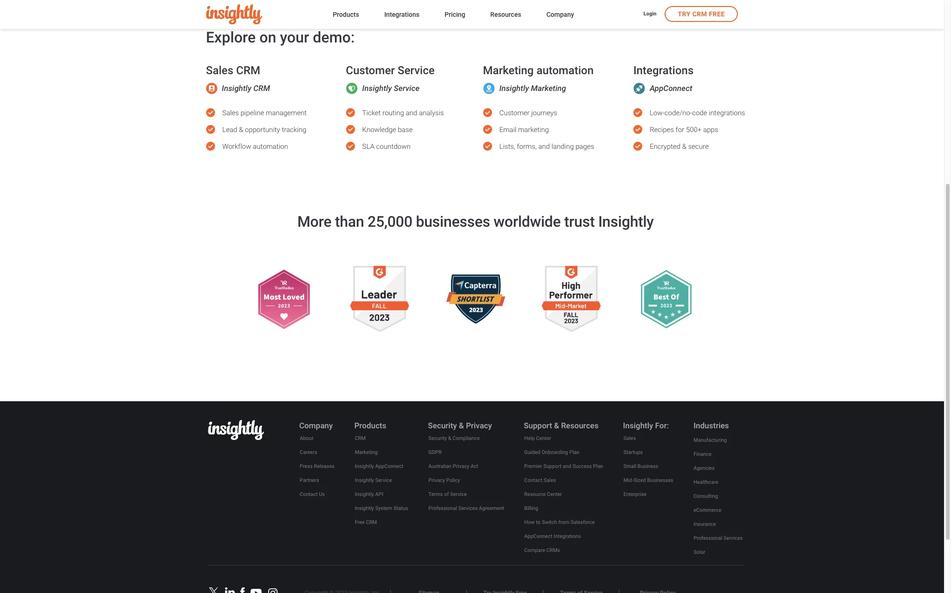 Task type: locate. For each thing, give the bounding box(es) containing it.
lists, forms, and landing pages
[[500, 142, 595, 151]]

opportunity
[[245, 126, 280, 134]]

2 vertical spatial marketing
[[355, 449, 378, 455]]

sales up lead
[[222, 109, 239, 117]]

and for analysis
[[406, 109, 417, 117]]

0 vertical spatial plan
[[570, 449, 580, 455]]

sales for sales pipeline management
[[222, 109, 239, 117]]

integrations
[[709, 109, 745, 117]]

1 vertical spatial services
[[724, 535, 743, 541]]

professional inside "link"
[[429, 505, 457, 511]]

& inside 'security & compliance' link
[[448, 435, 452, 441]]

gdpr
[[429, 449, 442, 455]]

startups
[[624, 449, 643, 455]]

insightly up 'insightly api'
[[355, 477, 374, 483]]

than
[[335, 213, 364, 231]]

customer up service image
[[346, 64, 395, 77]]

0 vertical spatial services
[[459, 505, 478, 511]]

resources
[[491, 11, 521, 18], [561, 421, 599, 430]]

premier support and success plan
[[525, 463, 603, 469]]

journeys
[[531, 109, 557, 117]]

crm for insightly
[[253, 84, 270, 93]]

twitter image
[[208, 588, 219, 593]]

insightly inside insightly system status link
[[355, 505, 374, 511]]

0 vertical spatial insightly logo image
[[206, 4, 262, 25]]

sales up resource center
[[544, 477, 556, 483]]

customer
[[346, 64, 395, 77], [500, 109, 530, 117]]

customer service
[[346, 64, 435, 77]]

appconnect up insightly service link in the left of the page
[[375, 463, 404, 469]]

status
[[394, 505, 408, 511]]

support down guided onboarding plan link
[[544, 463, 562, 469]]

0 vertical spatial company
[[547, 11, 574, 18]]

sales link
[[623, 433, 637, 444]]

youtube image
[[250, 589, 262, 593]]

0 vertical spatial appconnect
[[650, 84, 693, 93]]

mid-sized businesses
[[624, 477, 674, 483]]

businesses
[[647, 477, 674, 483]]

and for success
[[563, 463, 572, 469]]

insightly down sales crm
[[222, 84, 252, 93]]

free down insightly system status link
[[355, 519, 365, 525]]

0 horizontal spatial automation
[[253, 142, 288, 151]]

2 vertical spatial and
[[563, 463, 572, 469]]

customer for customer service
[[346, 64, 395, 77]]

0 horizontal spatial appconnect
[[375, 463, 404, 469]]

crm down insightly system status link
[[366, 519, 377, 525]]

plan up the success
[[570, 449, 580, 455]]

sales for sales crm
[[206, 64, 234, 77]]

1 horizontal spatial contact
[[525, 477, 542, 483]]

insightly service down customer service
[[362, 84, 420, 93]]

0 horizontal spatial services
[[459, 505, 478, 511]]

0 vertical spatial marketing
[[483, 64, 534, 77]]

professional down the of
[[429, 505, 457, 511]]

contact down premier
[[525, 477, 542, 483]]

service up the ticket routing and analysis
[[398, 64, 435, 77]]

privacy left act
[[453, 463, 470, 469]]

0 vertical spatial insightly service
[[362, 84, 420, 93]]

and
[[406, 109, 417, 117], [539, 142, 550, 151], [563, 463, 572, 469]]

appconnect image
[[634, 82, 645, 94]]

consulting link
[[693, 491, 719, 502]]

sales up 'startups'
[[624, 435, 636, 441]]

sales
[[206, 64, 234, 77], [222, 109, 239, 117], [624, 435, 636, 441], [544, 477, 556, 483]]

0 horizontal spatial company
[[299, 421, 333, 430]]

australian
[[429, 463, 452, 469]]

& left secure in the right top of the page
[[683, 142, 687, 151]]

0 horizontal spatial and
[[406, 109, 417, 117]]

automation up 'insightly marketing'
[[537, 64, 594, 77]]

0 vertical spatial security
[[428, 421, 457, 430]]

to
[[536, 519, 541, 525]]

and for landing
[[539, 142, 550, 151]]

services
[[459, 505, 478, 511], [724, 535, 743, 541]]

security for security & compliance
[[429, 435, 447, 441]]

center right help
[[536, 435, 551, 441]]

2 vertical spatial integrations
[[554, 533, 581, 539]]

1 horizontal spatial and
[[539, 142, 550, 151]]

login link
[[644, 10, 657, 19]]

and right forms,
[[539, 142, 550, 151]]

crm up "marketing" link
[[355, 435, 366, 441]]

crms
[[547, 547, 560, 553]]

crm inside button
[[693, 10, 707, 18]]

compare crms link
[[524, 545, 561, 556]]

1 vertical spatial privacy
[[453, 463, 470, 469]]

1 vertical spatial integrations
[[634, 64, 694, 77]]

0 vertical spatial center
[[536, 435, 551, 441]]

insightly left api
[[355, 491, 374, 497]]

& for privacy
[[459, 421, 464, 430]]

enterprise
[[624, 491, 647, 497]]

marketing down crm link
[[355, 449, 378, 455]]

automation down lead & opportunity tracking
[[253, 142, 288, 151]]

professional services
[[694, 535, 743, 541]]

0 horizontal spatial contact
[[300, 491, 318, 497]]

1 vertical spatial marketing
[[531, 84, 566, 93]]

0 vertical spatial free
[[709, 10, 725, 18]]

services inside "link"
[[459, 505, 478, 511]]

and left the success
[[563, 463, 572, 469]]

insightly logo image
[[206, 4, 262, 25], [208, 420, 264, 440]]

1 horizontal spatial services
[[724, 535, 743, 541]]

0 vertical spatial and
[[406, 109, 417, 117]]

privacy up compliance on the bottom of the page
[[466, 421, 492, 430]]

center for resource center
[[547, 491, 562, 497]]

from
[[559, 519, 570, 525]]

careers link
[[299, 447, 318, 458]]

free right try
[[709, 10, 725, 18]]

crm for free
[[366, 519, 377, 525]]

1 horizontal spatial free
[[709, 10, 725, 18]]

explore
[[206, 28, 256, 46]]

finance link
[[693, 449, 712, 460]]

resource center link
[[524, 489, 563, 500]]

1 vertical spatial support
[[544, 463, 562, 469]]

and inside the 'premier support and success plan' link
[[563, 463, 572, 469]]

gdpr link
[[428, 447, 442, 458]]

insightly down "marketing" link
[[355, 463, 374, 469]]

company link
[[547, 9, 574, 21]]

1 vertical spatial contact
[[300, 491, 318, 497]]

insightly up free crm
[[355, 505, 374, 511]]

insightly service
[[362, 84, 420, 93], [355, 477, 392, 483]]

switch
[[542, 519, 557, 525]]

ticket routing and analysis
[[362, 109, 444, 117]]

1 vertical spatial insightly service
[[355, 477, 392, 483]]

& up onboarding
[[554, 421, 559, 430]]

products up demo:
[[333, 11, 359, 18]]

service image
[[346, 82, 358, 94]]

marketing image
[[483, 82, 495, 94]]

email
[[500, 126, 517, 134]]

try crm free link
[[665, 6, 738, 22]]

service right the of
[[450, 491, 467, 497]]

press releases
[[300, 463, 335, 469]]

marketing up marketing image
[[483, 64, 534, 77]]

security for security & privacy
[[428, 421, 457, 430]]

services for professional services
[[724, 535, 743, 541]]

small business link
[[623, 461, 659, 472]]

australian privacy act
[[429, 463, 479, 469]]

marketing
[[483, 64, 534, 77], [531, 84, 566, 93], [355, 449, 378, 455]]

0 horizontal spatial customer
[[346, 64, 395, 77]]

success
[[573, 463, 592, 469]]

try crm free button
[[665, 6, 738, 22]]

marketing
[[518, 126, 549, 134]]

appconnect up code/no- in the top right of the page
[[650, 84, 693, 93]]

sales up crm icon
[[206, 64, 234, 77]]

low-code/no-code integrations
[[650, 109, 745, 117]]

marketing for "marketing" link
[[355, 449, 378, 455]]

workflow
[[222, 142, 251, 151]]

insightly inside insightly appconnect link
[[355, 463, 374, 469]]

0 vertical spatial automation
[[537, 64, 594, 77]]

marketing for marketing automation
[[483, 64, 534, 77]]

security & compliance
[[429, 435, 480, 441]]

code
[[692, 109, 708, 117]]

crm highperformer mid market highperformer image
[[542, 260, 601, 338]]

customer up email at the top right
[[500, 109, 530, 117]]

guided onboarding plan
[[525, 449, 580, 455]]

crm
[[693, 10, 707, 18], [236, 64, 260, 77], [253, 84, 270, 93], [355, 435, 366, 441], [366, 519, 377, 525]]

insurance link
[[693, 519, 717, 530]]

customer for customer journeys
[[500, 109, 530, 117]]

1 horizontal spatial appconnect
[[525, 533, 553, 539]]

help
[[525, 435, 535, 441]]

0 horizontal spatial professional
[[429, 505, 457, 511]]

appconnect
[[650, 84, 693, 93], [375, 463, 404, 469], [525, 533, 553, 539]]

healthcare
[[694, 479, 719, 485]]

contact
[[525, 477, 542, 483], [300, 491, 318, 497]]

capterra 23 1 image
[[446, 274, 506, 324]]

contact us
[[300, 491, 325, 497]]

compare
[[525, 547, 545, 553]]

2 horizontal spatial appconnect
[[650, 84, 693, 93]]

0 vertical spatial contact
[[525, 477, 542, 483]]

premier support and success plan link
[[524, 461, 604, 472]]

1 horizontal spatial automation
[[537, 64, 594, 77]]

security up gdpr
[[429, 435, 447, 441]]

how to switch from salesforce link
[[524, 517, 596, 528]]

privacy up terms
[[429, 477, 445, 483]]

free crm
[[355, 519, 377, 525]]

knowledge
[[362, 126, 396, 134]]

1 vertical spatial professional
[[694, 535, 723, 541]]

plan right the success
[[593, 463, 603, 469]]

insightly service inside insightly service link
[[355, 477, 392, 483]]

0 vertical spatial customer
[[346, 64, 395, 77]]

1 horizontal spatial professional
[[694, 535, 723, 541]]

automation for workflow automation
[[253, 142, 288, 151]]

professional services agreement
[[429, 505, 504, 511]]

1 vertical spatial security
[[429, 435, 447, 441]]

security up 'security & compliance'
[[428, 421, 457, 430]]

company
[[547, 11, 574, 18], [299, 421, 333, 430]]

& left compliance on the bottom of the page
[[448, 435, 452, 441]]

crm up sales pipeline management
[[253, 84, 270, 93]]

0 horizontal spatial integrations
[[384, 11, 420, 18]]

0 vertical spatial support
[[524, 421, 552, 430]]

appconnect down to
[[525, 533, 553, 539]]

&
[[239, 126, 243, 134], [683, 142, 687, 151], [459, 421, 464, 430], [554, 421, 559, 430], [448, 435, 452, 441]]

and up base
[[406, 109, 417, 117]]

marketing down "marketing automation"
[[531, 84, 566, 93]]

1 vertical spatial automation
[[253, 142, 288, 151]]

2 vertical spatial appconnect
[[525, 533, 553, 539]]

1 vertical spatial company
[[299, 421, 333, 430]]

2 horizontal spatial and
[[563, 463, 572, 469]]

marketing link
[[355, 447, 378, 458]]

more
[[297, 213, 332, 231]]

recipes
[[650, 126, 674, 134]]

1 horizontal spatial company
[[547, 11, 574, 18]]

0 horizontal spatial resources
[[491, 11, 521, 18]]

support up help center
[[524, 421, 552, 430]]

explore on your demo:
[[206, 28, 355, 46]]

center right resource
[[547, 491, 562, 497]]

crm up "insightly crm"
[[236, 64, 260, 77]]

1 horizontal spatial plan
[[593, 463, 603, 469]]

1 vertical spatial customer
[[500, 109, 530, 117]]

0 horizontal spatial free
[[355, 519, 365, 525]]

crm right try
[[693, 10, 707, 18]]

insightly appconnect link
[[355, 461, 404, 472]]

& right lead
[[239, 126, 243, 134]]

contact us link
[[299, 489, 325, 500]]

1 vertical spatial center
[[547, 491, 562, 497]]

1 horizontal spatial customer
[[500, 109, 530, 117]]

professional
[[429, 505, 457, 511], [694, 535, 723, 541]]

contact left us
[[300, 491, 318, 497]]

professional down insurance link
[[694, 535, 723, 541]]

0 vertical spatial professional
[[429, 505, 457, 511]]

& up compliance on the bottom of the page
[[459, 421, 464, 430]]

sla
[[362, 142, 375, 151]]

small
[[624, 463, 637, 469]]

products up crm link
[[355, 421, 387, 430]]

encrypted & secure
[[650, 142, 709, 151]]

insightly logo link
[[206, 4, 318, 25], [208, 420, 264, 442]]

best of 2023 flat 1 image
[[638, 270, 696, 328]]

0 vertical spatial resources
[[491, 11, 521, 18]]

insightly service up 'insightly api'
[[355, 477, 392, 483]]

lists,
[[500, 142, 516, 151]]

1 vertical spatial plan
[[593, 463, 603, 469]]

privacy
[[466, 421, 492, 430], [453, 463, 470, 469], [429, 477, 445, 483]]

1 vertical spatial resources
[[561, 421, 599, 430]]

1 vertical spatial and
[[539, 142, 550, 151]]

contact for contact us
[[300, 491, 318, 497]]

system
[[375, 505, 392, 511]]



Task type: vqa. For each thing, say whether or not it's contained in the screenshot.
the leftmost "we"
no



Task type: describe. For each thing, give the bounding box(es) containing it.
insightly crm
[[222, 84, 270, 93]]

professional services link
[[693, 533, 744, 544]]

free crm link
[[355, 517, 378, 528]]

for:
[[655, 421, 669, 430]]

act
[[471, 463, 479, 469]]

insightly api link
[[355, 489, 384, 500]]

crm image
[[206, 82, 217, 94]]

industries link
[[693, 420, 730, 431]]

insightly right the trust
[[599, 213, 654, 231]]

encrypted
[[650, 142, 681, 151]]

free inside button
[[709, 10, 725, 18]]

insightly marketing
[[500, 84, 566, 93]]

tracking
[[282, 126, 306, 134]]

terms
[[429, 491, 443, 497]]

landing
[[552, 142, 574, 151]]

about
[[300, 435, 313, 441]]

& for secure
[[683, 142, 687, 151]]

press
[[300, 463, 313, 469]]

email marketing
[[500, 126, 549, 134]]

0 horizontal spatial plan
[[570, 449, 580, 455]]

resource center
[[525, 491, 562, 497]]

service down insightly appconnect link at the left of page
[[375, 477, 392, 483]]

us
[[319, 491, 325, 497]]

pricing
[[445, 11, 465, 18]]

appconnect for appconnect
[[650, 84, 693, 93]]

crm for try
[[693, 10, 707, 18]]

try crm free
[[678, 10, 725, 18]]

professional for professional services agreement
[[429, 505, 457, 511]]

lead & opportunity tracking
[[222, 126, 306, 134]]

facebook link
[[237, 588, 248, 593]]

1 vertical spatial free
[[355, 519, 365, 525]]

mid-sized businesses link
[[623, 475, 674, 486]]

crm for sales
[[236, 64, 260, 77]]

about link
[[299, 433, 314, 444]]

press releases link
[[299, 461, 335, 472]]

guided
[[525, 449, 541, 455]]

finance
[[694, 451, 712, 457]]

more than 25,000 businesses worldwide trust insightly
[[297, 213, 654, 231]]

1 horizontal spatial resources
[[561, 421, 599, 430]]

appconnect integrations
[[525, 533, 581, 539]]

contact sales
[[525, 477, 556, 483]]

& for resources
[[554, 421, 559, 430]]

professional for professional services
[[694, 535, 723, 541]]

contact for contact sales
[[525, 477, 542, 483]]

2 vertical spatial privacy
[[429, 477, 445, 483]]

privacy policy
[[429, 477, 460, 483]]

twitter link
[[208, 588, 219, 593]]

products link
[[333, 9, 359, 21]]

insightly right marketing image
[[500, 84, 529, 93]]

security & compliance link
[[428, 433, 480, 444]]

2 horizontal spatial integrations
[[634, 64, 694, 77]]

center for help center
[[536, 435, 551, 441]]

terms of service link
[[428, 489, 468, 500]]

insightly down customer service
[[362, 84, 392, 93]]

mid-
[[624, 477, 634, 483]]

1 horizontal spatial integrations
[[554, 533, 581, 539]]

how
[[525, 519, 535, 525]]

0 vertical spatial products
[[333, 11, 359, 18]]

resource
[[525, 491, 546, 497]]

billing
[[525, 505, 538, 511]]

privacy policy link
[[428, 475, 461, 486]]

0 vertical spatial integrations
[[384, 11, 420, 18]]

solar link
[[693, 547, 706, 558]]

insightly up sales link
[[623, 421, 653, 430]]

insightly inside insightly api link
[[355, 491, 374, 497]]

1 vertical spatial insightly logo link
[[208, 420, 264, 442]]

linkedin link
[[224, 588, 235, 593]]

500+
[[686, 126, 702, 134]]

management
[[266, 109, 307, 117]]

consulting
[[694, 493, 718, 499]]

compliance
[[453, 435, 480, 441]]

ticket
[[362, 109, 381, 117]]

& for opportunity
[[239, 126, 243, 134]]

& for compliance
[[448, 435, 452, 441]]

crm leader leader image
[[350, 260, 410, 338]]

terms of service
[[429, 491, 467, 497]]

manufacturing
[[694, 437, 727, 443]]

youtube link
[[250, 589, 262, 593]]

compare crms
[[525, 547, 560, 553]]

1 vertical spatial appconnect
[[375, 463, 404, 469]]

insightly appconnect
[[355, 463, 404, 469]]

security & privacy
[[428, 421, 492, 430]]

insightly system status link
[[355, 503, 409, 514]]

facebook image
[[237, 588, 248, 593]]

agencies
[[694, 465, 715, 471]]

marketing automation
[[483, 64, 594, 77]]

appconnect for appconnect integrations
[[525, 533, 553, 539]]

most loved 2023 gradient 1 image
[[254, 269, 314, 329]]

linkedin image
[[224, 588, 235, 593]]

appconnect integrations link
[[524, 531, 582, 542]]

insightly for:
[[623, 421, 669, 430]]

onboarding
[[542, 449, 568, 455]]

solar
[[694, 549, 706, 555]]

automation for marketing automation
[[537, 64, 594, 77]]

resources link
[[491, 9, 521, 21]]

0 vertical spatial privacy
[[466, 421, 492, 430]]

1 vertical spatial insightly logo image
[[208, 420, 264, 440]]

sales crm
[[206, 64, 260, 77]]

0 vertical spatial insightly logo link
[[206, 4, 318, 25]]

salesforce
[[571, 519, 595, 525]]

careers
[[300, 449, 317, 455]]

base
[[398, 126, 413, 134]]

services for professional services agreement
[[459, 505, 478, 511]]

pages
[[576, 142, 595, 151]]

1 vertical spatial products
[[355, 421, 387, 430]]

workflow automation
[[222, 142, 288, 151]]

knowledge base
[[362, 126, 413, 134]]

worldwide
[[494, 213, 561, 231]]

manufacturing link
[[693, 435, 728, 446]]

apps
[[704, 126, 719, 134]]

sales for sales
[[624, 435, 636, 441]]

forms,
[[517, 142, 537, 151]]

service down customer service
[[394, 84, 420, 93]]

login
[[644, 11, 657, 17]]

releases
[[314, 463, 335, 469]]

support & resources
[[524, 421, 599, 430]]

help center link
[[524, 433, 552, 444]]

how to switch from salesforce
[[525, 519, 595, 525]]

help center
[[525, 435, 551, 441]]

billing link
[[524, 503, 539, 514]]

insightly inside insightly service link
[[355, 477, 374, 483]]

of
[[444, 491, 449, 497]]

countdown
[[376, 142, 411, 151]]

ecommerce
[[694, 507, 722, 513]]



